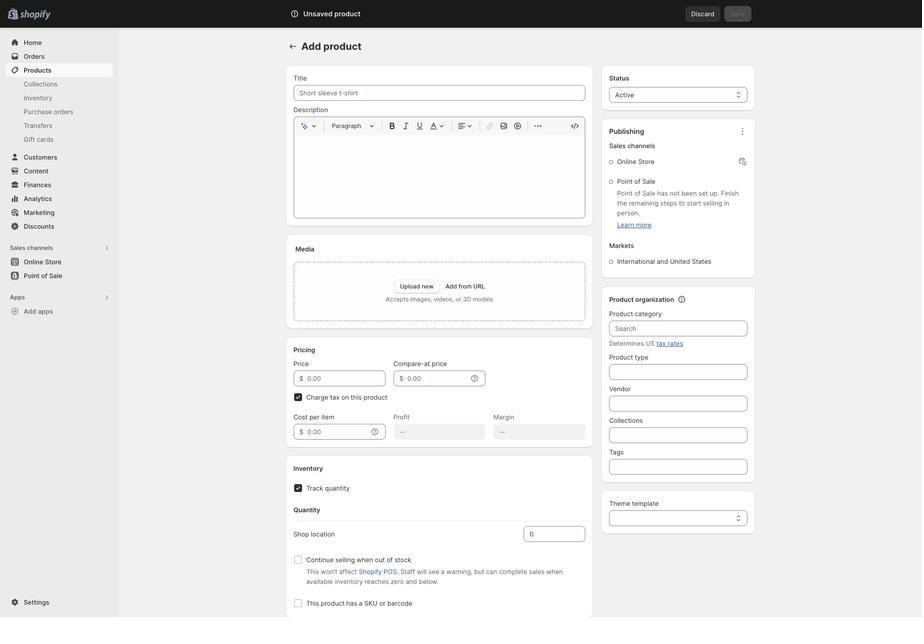Task type: vqa. For each thing, say whether or not it's contained in the screenshot.
the bottommost The Online
yes



Task type: describe. For each thing, give the bounding box(es) containing it.
available
[[306, 578, 333, 586]]

0 vertical spatial or
[[456, 296, 461, 303]]

this
[[351, 394, 362, 402]]

discounts
[[24, 223, 54, 230]]

price
[[432, 360, 447, 368]]

item
[[321, 413, 335, 421]]

person.
[[617, 209, 640, 217]]

vendor
[[609, 385, 631, 393]]

product for product organization
[[609, 296, 634, 304]]

point inside button
[[24, 272, 40, 280]]

paragraph
[[332, 122, 361, 130]]

at
[[424, 360, 430, 368]]

continue selling when out of stock
[[306, 556, 411, 564]]

gift cards link
[[6, 133, 113, 146]]

see
[[429, 568, 439, 576]]

title
[[293, 74, 307, 82]]

add from url
[[446, 283, 485, 290]]

track quantity
[[306, 485, 350, 493]]

selling inside point of sale has not been set up. finish the remaining steps to start selling in person. learn more
[[703, 199, 722, 207]]

0 vertical spatial collections
[[24, 80, 57, 88]]

0 vertical spatial when
[[357, 556, 373, 564]]

purchase
[[24, 108, 52, 116]]

$ for cost per item
[[299, 428, 304, 436]]

save
[[731, 10, 745, 18]]

add for add from url
[[446, 283, 457, 290]]

1 horizontal spatial and
[[657, 258, 668, 266]]

track
[[306, 485, 323, 493]]

sales
[[529, 568, 545, 576]]

rates
[[668, 340, 683, 348]]

sales channels button
[[6, 241, 113, 255]]

the
[[617, 199, 627, 207]]

paragraph button
[[328, 120, 378, 132]]

settings link
[[6, 596, 113, 610]]

in
[[724, 199, 730, 207]]

product type
[[609, 354, 649, 361]]

but
[[474, 568, 484, 576]]

states
[[692, 258, 712, 266]]

Product category text field
[[609, 321, 747, 337]]

0 horizontal spatial a
[[359, 600, 363, 608]]

Vendor text field
[[609, 396, 747, 412]]

0 horizontal spatial has
[[346, 600, 357, 608]]

online store inside "button"
[[24, 258, 62, 266]]

start
[[687, 199, 701, 207]]

been
[[682, 189, 697, 197]]

unsaved
[[303, 9, 333, 18]]

0 vertical spatial online
[[617, 158, 636, 166]]

accepts images, videos, or 3d models
[[386, 296, 493, 303]]

channels inside 'button'
[[27, 244, 53, 252]]

template
[[632, 500, 659, 508]]

orders
[[24, 52, 45, 60]]

quantity
[[293, 506, 320, 514]]

gift
[[24, 135, 35, 143]]

cards
[[37, 135, 54, 143]]

staff
[[400, 568, 415, 576]]

this product has a sku or barcode
[[306, 600, 412, 608]]

discard button
[[685, 6, 721, 22]]

collections link
[[6, 77, 113, 91]]

shopify
[[359, 568, 382, 576]]

add from url button
[[446, 283, 485, 290]]

1 horizontal spatial store
[[638, 158, 655, 166]]

margin
[[494, 413, 514, 421]]

status
[[609, 74, 630, 82]]

add product
[[301, 41, 362, 52]]

shop
[[293, 531, 309, 539]]

0 vertical spatial sales
[[609, 142, 626, 150]]

products link
[[6, 63, 113, 77]]

affect
[[339, 568, 357, 576]]

3d
[[463, 296, 471, 303]]

settings
[[24, 599, 49, 607]]

markets
[[609, 242, 634, 250]]

more
[[636, 221, 652, 229]]

videos,
[[434, 296, 454, 303]]

compare-at price
[[393, 360, 447, 368]]

charge
[[306, 394, 328, 402]]

customers link
[[6, 150, 113, 164]]

1 horizontal spatial point of sale
[[617, 178, 656, 185]]

upload
[[400, 283, 420, 290]]

tax rates link
[[657, 340, 683, 348]]

gift cards
[[24, 135, 54, 143]]

accepts
[[386, 296, 409, 303]]

point of sale link
[[6, 269, 113, 283]]

a inside . staff will see a warning, but can complete sales when available inventory reaches zero and below.
[[441, 568, 445, 576]]

store inside "button"
[[45, 258, 62, 266]]

transfers link
[[6, 119, 113, 133]]

products
[[24, 66, 51, 74]]

add apps button
[[6, 305, 113, 318]]

product for product category
[[609, 310, 633, 318]]

warning,
[[447, 568, 473, 576]]

search
[[334, 10, 355, 18]]

media
[[295, 245, 315, 253]]

save button
[[725, 6, 751, 22]]

continue
[[306, 556, 334, 564]]

Profit text field
[[393, 424, 486, 440]]

content
[[24, 167, 49, 175]]

Cost per item text field
[[307, 424, 368, 440]]

point of sale button
[[0, 269, 119, 283]]

stock
[[395, 556, 411, 564]]

can
[[486, 568, 497, 576]]

Product type text field
[[609, 364, 747, 380]]

won't
[[321, 568, 337, 576]]

us
[[646, 340, 655, 348]]

home
[[24, 39, 42, 46]]

from
[[459, 283, 472, 290]]

learn
[[617, 221, 634, 229]]



Task type: locate. For each thing, give the bounding box(es) containing it.
1 horizontal spatial add
[[301, 41, 321, 52]]

product for unsaved product
[[334, 9, 361, 18]]

add up title
[[301, 41, 321, 52]]

1 vertical spatial when
[[547, 568, 563, 576]]

selling up affect
[[336, 556, 355, 564]]

0 vertical spatial add
[[301, 41, 321, 52]]

0 horizontal spatial sales channels
[[10, 244, 53, 252]]

1 horizontal spatial sales
[[609, 142, 626, 150]]

and down the staff
[[406, 578, 417, 586]]

online down sales channels 'button'
[[24, 258, 43, 266]]

0 vertical spatial sale
[[643, 178, 656, 185]]

Title text field
[[293, 85, 586, 101]]

per
[[310, 413, 320, 421]]

images,
[[410, 296, 432, 303]]

shop location
[[293, 531, 335, 539]]

this
[[306, 568, 319, 576], [306, 600, 319, 608]]

and
[[657, 258, 668, 266], [406, 578, 417, 586]]

Collections text field
[[609, 428, 747, 444]]

$ down compare-
[[399, 375, 404, 383]]

international
[[617, 258, 655, 266]]

sale inside point of sale has not been set up. finish the remaining steps to start selling in person. learn more
[[643, 189, 656, 197]]

cost
[[293, 413, 308, 421]]

sales channels down the publishing
[[609, 142, 655, 150]]

0 horizontal spatial inventory
[[24, 94, 52, 102]]

1 horizontal spatial or
[[456, 296, 461, 303]]

0 vertical spatial point
[[617, 178, 633, 185]]

of inside button
[[41, 272, 47, 280]]

quantity
[[325, 485, 350, 493]]

1 vertical spatial this
[[306, 600, 319, 608]]

when right sales
[[547, 568, 563, 576]]

apps button
[[6, 291, 113, 305]]

0 vertical spatial point of sale
[[617, 178, 656, 185]]

sales down the publishing
[[609, 142, 626, 150]]

$ down cost
[[299, 428, 304, 436]]

will
[[417, 568, 427, 576]]

0 horizontal spatial point of sale
[[24, 272, 62, 280]]

when inside . staff will see a warning, but can complete sales when available inventory reaches zero and below.
[[547, 568, 563, 576]]

pricing
[[293, 346, 315, 354]]

product down product organization
[[609, 310, 633, 318]]

store down the publishing
[[638, 158, 655, 166]]

add
[[301, 41, 321, 52], [446, 283, 457, 290], [24, 308, 36, 316]]

point of sale inside button
[[24, 272, 62, 280]]

inventory link
[[6, 91, 113, 105]]

discounts link
[[6, 220, 113, 233]]

point of sale
[[617, 178, 656, 185], [24, 272, 62, 280]]

0 vertical spatial store
[[638, 158, 655, 166]]

add left from
[[446, 283, 457, 290]]

None number field
[[524, 527, 571, 542]]

1 vertical spatial collections
[[609, 417, 643, 425]]

learn more link
[[617, 221, 652, 229]]

1 horizontal spatial selling
[[703, 199, 722, 207]]

to
[[679, 199, 685, 207]]

0 vertical spatial has
[[657, 189, 668, 197]]

1 vertical spatial sales channels
[[10, 244, 53, 252]]

1 this from the top
[[306, 568, 319, 576]]

or left 3d
[[456, 296, 461, 303]]

active
[[615, 91, 634, 99]]

this for this won't affect shopify pos
[[306, 568, 319, 576]]

0 horizontal spatial and
[[406, 578, 417, 586]]

determines
[[609, 340, 644, 348]]

collections down 'products'
[[24, 80, 57, 88]]

unsaved product
[[303, 9, 361, 18]]

product down available
[[321, 600, 345, 608]]

this down available
[[306, 600, 319, 608]]

$ down price
[[299, 375, 304, 383]]

0 horizontal spatial tax
[[330, 394, 340, 402]]

Margin text field
[[494, 424, 586, 440]]

tax
[[657, 340, 666, 348], [330, 394, 340, 402]]

sales down discounts
[[10, 244, 25, 252]]

online inside "button"
[[24, 258, 43, 266]]

0 horizontal spatial store
[[45, 258, 62, 266]]

cost per item
[[293, 413, 335, 421]]

of
[[635, 178, 641, 185], [635, 189, 641, 197], [41, 272, 47, 280], [387, 556, 393, 564]]

1 horizontal spatial inventory
[[293, 465, 323, 473]]

new
[[422, 283, 434, 290]]

description
[[293, 106, 328, 114]]

1 vertical spatial point of sale
[[24, 272, 62, 280]]

has left sku
[[346, 600, 357, 608]]

of inside point of sale has not been set up. finish the remaining steps to start selling in person. learn more
[[635, 189, 641, 197]]

and left united at top right
[[657, 258, 668, 266]]

0 vertical spatial sales channels
[[609, 142, 655, 150]]

2 vertical spatial add
[[24, 308, 36, 316]]

sale inside button
[[49, 272, 62, 280]]

0 vertical spatial selling
[[703, 199, 722, 207]]

$ for price
[[299, 375, 304, 383]]

apps
[[38, 308, 53, 316]]

1 horizontal spatial online
[[617, 158, 636, 166]]

online
[[617, 158, 636, 166], [24, 258, 43, 266]]

product up product category
[[609, 296, 634, 304]]

0 vertical spatial product
[[609, 296, 634, 304]]

0 vertical spatial online store
[[617, 158, 655, 166]]

product down determines
[[609, 354, 633, 361]]

1 vertical spatial channels
[[27, 244, 53, 252]]

0 vertical spatial tax
[[657, 340, 666, 348]]

inventory inside inventory link
[[24, 94, 52, 102]]

this for this product has a sku or barcode
[[306, 600, 319, 608]]

Compare-at price text field
[[407, 371, 468, 387]]

url
[[473, 283, 485, 290]]

add left apps
[[24, 308, 36, 316]]

channels down discounts
[[27, 244, 53, 252]]

product
[[334, 9, 361, 18], [323, 41, 362, 52], [364, 394, 387, 402], [321, 600, 345, 608]]

point inside point of sale has not been set up. finish the remaining steps to start selling in person. learn more
[[617, 189, 633, 197]]

point of sale up remaining
[[617, 178, 656, 185]]

publishing
[[609, 127, 644, 135]]

has up "steps"
[[657, 189, 668, 197]]

2 this from the top
[[306, 600, 319, 608]]

1 vertical spatial tax
[[330, 394, 340, 402]]

analytics link
[[6, 192, 113, 206]]

price
[[293, 360, 309, 368]]

0 horizontal spatial online
[[24, 258, 43, 266]]

store up point of sale button
[[45, 258, 62, 266]]

1 horizontal spatial has
[[657, 189, 668, 197]]

2 vertical spatial product
[[609, 354, 633, 361]]

1 vertical spatial selling
[[336, 556, 355, 564]]

1 vertical spatial online store
[[24, 258, 62, 266]]

0 horizontal spatial channels
[[27, 244, 53, 252]]

finances
[[24, 181, 51, 189]]

inventory up track
[[293, 465, 323, 473]]

1 horizontal spatial when
[[547, 568, 563, 576]]

selling down up.
[[703, 199, 722, 207]]

pos
[[384, 568, 397, 576]]

0 vertical spatial a
[[441, 568, 445, 576]]

sales inside sales channels 'button'
[[10, 244, 25, 252]]

customers
[[24, 153, 57, 161]]

add apps
[[24, 308, 53, 316]]

not
[[670, 189, 680, 197]]

reaches
[[365, 578, 389, 586]]

0 horizontal spatial selling
[[336, 556, 355, 564]]

0 horizontal spatial or
[[379, 600, 386, 608]]

channels down the publishing
[[628, 142, 655, 150]]

international and united states
[[617, 258, 712, 266]]

1 vertical spatial point
[[617, 189, 633, 197]]

point of sale has not been set up. finish the remaining steps to start selling in person. learn more
[[617, 189, 739, 229]]

1 horizontal spatial online store
[[617, 158, 655, 166]]

sku
[[364, 600, 378, 608]]

orders link
[[6, 49, 113, 63]]

tags
[[609, 449, 624, 456]]

1 horizontal spatial tax
[[657, 340, 666, 348]]

steps
[[661, 199, 677, 207]]

zero
[[391, 578, 404, 586]]

add inside button
[[24, 308, 36, 316]]

2 vertical spatial sale
[[49, 272, 62, 280]]

product right this
[[364, 394, 387, 402]]

Tags text field
[[609, 459, 747, 475]]

inventory
[[24, 94, 52, 102], [293, 465, 323, 473]]

product for add product
[[323, 41, 362, 52]]

$ for compare-at price
[[399, 375, 404, 383]]

store
[[638, 158, 655, 166], [45, 258, 62, 266]]

a
[[441, 568, 445, 576], [359, 600, 363, 608]]

transfers
[[24, 122, 52, 130]]

1 horizontal spatial collections
[[609, 417, 643, 425]]

2 vertical spatial point
[[24, 272, 40, 280]]

collections down vendor
[[609, 417, 643, 425]]

has inside point of sale has not been set up. finish the remaining steps to start selling in person. learn more
[[657, 189, 668, 197]]

0 vertical spatial this
[[306, 568, 319, 576]]

product category
[[609, 310, 662, 318]]

barcode
[[387, 600, 412, 608]]

sales channels down discounts
[[10, 244, 53, 252]]

1 vertical spatial online
[[24, 258, 43, 266]]

Price text field
[[307, 371, 386, 387]]

this up available
[[306, 568, 319, 576]]

product
[[609, 296, 634, 304], [609, 310, 633, 318], [609, 354, 633, 361]]

1 horizontal spatial channels
[[628, 142, 655, 150]]

0 horizontal spatial sales
[[10, 244, 25, 252]]

add for add product
[[301, 41, 321, 52]]

a left sku
[[359, 600, 363, 608]]

product for product type
[[609, 354, 633, 361]]

1 vertical spatial and
[[406, 578, 417, 586]]

1 vertical spatial inventory
[[293, 465, 323, 473]]

shopify image
[[20, 10, 51, 20]]

marketing link
[[6, 206, 113, 220]]

profit
[[393, 413, 410, 421]]

online down the publishing
[[617, 158, 636, 166]]

1 vertical spatial or
[[379, 600, 386, 608]]

below.
[[419, 578, 439, 586]]

inventory up purchase
[[24, 94, 52, 102]]

1 horizontal spatial a
[[441, 568, 445, 576]]

online store down sales channels 'button'
[[24, 258, 62, 266]]

1 vertical spatial sales
[[10, 244, 25, 252]]

product down search
[[323, 41, 362, 52]]

apps
[[10, 294, 25, 301]]

product right unsaved
[[334, 9, 361, 18]]

channels
[[628, 142, 655, 150], [27, 244, 53, 252]]

1 vertical spatial product
[[609, 310, 633, 318]]

add for add apps
[[24, 308, 36, 316]]

or right sku
[[379, 600, 386, 608]]

1 horizontal spatial sales channels
[[609, 142, 655, 150]]

1 vertical spatial store
[[45, 258, 62, 266]]

online store button
[[0, 255, 119, 269]]

1 product from the top
[[609, 296, 634, 304]]

set
[[699, 189, 708, 197]]

0 horizontal spatial collections
[[24, 80, 57, 88]]

a right see
[[441, 568, 445, 576]]

and inside . staff will see a warning, but can complete sales when available inventory reaches zero and below.
[[406, 578, 417, 586]]

upload new
[[400, 283, 434, 290]]

online store down the publishing
[[617, 158, 655, 166]]

1 vertical spatial add
[[446, 283, 457, 290]]

2 product from the top
[[609, 310, 633, 318]]

2 horizontal spatial add
[[446, 283, 457, 290]]

3 product from the top
[[609, 354, 633, 361]]

product for this product has a sku or barcode
[[321, 600, 345, 608]]

1 vertical spatial a
[[359, 600, 363, 608]]

0 vertical spatial and
[[657, 258, 668, 266]]

sales channels inside 'button'
[[10, 244, 53, 252]]

shopify pos link
[[359, 568, 397, 576]]

when up shopify at the bottom
[[357, 556, 373, 564]]

tax right us
[[657, 340, 666, 348]]

up.
[[710, 189, 719, 197]]

product organization
[[609, 296, 674, 304]]

0 horizontal spatial online store
[[24, 258, 62, 266]]

point of sale down online store "button"
[[24, 272, 62, 280]]

on
[[341, 394, 349, 402]]

united
[[670, 258, 690, 266]]

collections
[[24, 80, 57, 88], [609, 417, 643, 425]]

0 vertical spatial inventory
[[24, 94, 52, 102]]

tax left on
[[330, 394, 340, 402]]

1 vertical spatial has
[[346, 600, 357, 608]]

when
[[357, 556, 373, 564], [547, 568, 563, 576]]

0 horizontal spatial when
[[357, 556, 373, 564]]

models
[[473, 296, 493, 303]]

0 vertical spatial channels
[[628, 142, 655, 150]]

complete
[[499, 568, 527, 576]]

theme template
[[609, 500, 659, 508]]

0 horizontal spatial add
[[24, 308, 36, 316]]

1 vertical spatial sale
[[643, 189, 656, 197]]



